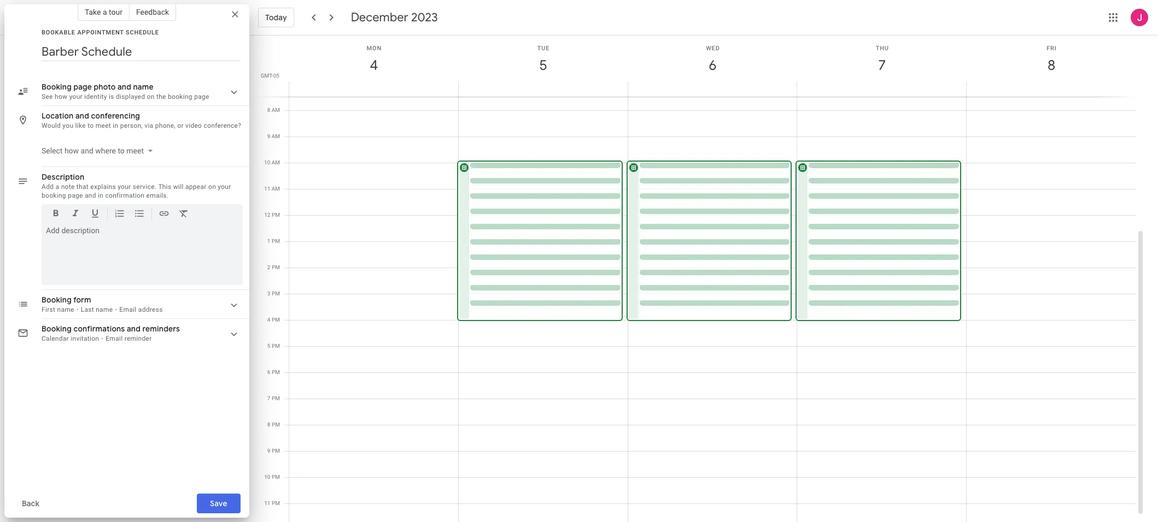 Task type: describe. For each thing, give the bounding box(es) containing it.
would
[[42, 122, 61, 130]]

how inside popup button
[[64, 147, 79, 155]]

and up reminder
[[127, 324, 141, 334]]

booking page photo and name see how your identity is displayed on the booking page
[[42, 82, 209, 101]]

last
[[81, 306, 94, 314]]

8 for 8 am
[[267, 107, 270, 113]]

bold image
[[50, 208, 61, 221]]

formatting options toolbar
[[42, 205, 243, 227]]

am for 9 am
[[272, 133, 280, 139]]

pm for 2 pm
[[272, 265, 280, 271]]

pm for 6 pm
[[272, 370, 280, 376]]

booking for booking form
[[42, 295, 72, 305]]

and inside booking page photo and name see how your identity is displayed on the booking page
[[118, 82, 131, 92]]

thu
[[876, 45, 889, 52]]

appear
[[185, 183, 207, 191]]

is
[[109, 93, 114, 101]]

december
[[351, 10, 408, 25]]

fri
[[1047, 45, 1057, 52]]

pm for 5 pm
[[272, 343, 280, 349]]

gmt-05
[[261, 73, 279, 79]]

today button
[[258, 4, 294, 31]]

8 for 8 pm
[[267, 422, 270, 428]]

am for 8 am
[[272, 107, 280, 113]]

booking confirmations and reminders
[[42, 324, 180, 334]]

feedback
[[136, 8, 169, 16]]

on for name
[[147, 93, 155, 101]]

meet inside popup button
[[126, 147, 144, 155]]

2 horizontal spatial your
[[218, 183, 231, 191]]

6 inside wed 6
[[708, 56, 716, 74]]

location and conferencing would you like to meet in person, via phone, or video conference?
[[42, 111, 241, 130]]

thursday, december 7 element
[[870, 53, 895, 78]]

on for that
[[208, 183, 216, 191]]

2023
[[411, 10, 438, 25]]

0 horizontal spatial 7
[[267, 396, 270, 402]]

am for 10 am
[[272, 160, 280, 166]]

service.
[[133, 183, 157, 191]]

tue 5
[[537, 45, 550, 74]]

remove formatting image
[[178, 208, 189, 221]]

gmt-
[[261, 73, 273, 79]]

7 pm
[[267, 396, 280, 402]]

first name
[[42, 306, 74, 314]]

pm for 8 pm
[[272, 422, 280, 428]]

location
[[42, 111, 74, 121]]

and inside description add a note that explains your service. this will appear on your booking page and in confirmation emails.
[[85, 192, 96, 200]]

this
[[158, 183, 171, 191]]

email reminder
[[106, 335, 152, 343]]

5 pm
[[267, 343, 280, 349]]

december 2023
[[351, 10, 438, 25]]

note
[[61, 183, 75, 191]]

pm for 3 pm
[[272, 291, 280, 297]]

page for booking
[[194, 93, 209, 101]]

first
[[42, 306, 55, 314]]

schedule
[[126, 29, 159, 36]]

to inside the location and conferencing would you like to meet in person, via phone, or video conference?
[[88, 122, 94, 130]]

4 column header
[[289, 36, 459, 97]]

booking for that
[[42, 192, 66, 200]]

select
[[42, 147, 63, 155]]

9 for 9 pm
[[267, 448, 270, 454]]

12
[[264, 212, 270, 218]]

back
[[22, 499, 39, 509]]

tour
[[109, 8, 122, 16]]

booking for booking confirmations and reminders
[[42, 324, 72, 334]]

and inside popup button
[[81, 147, 93, 155]]

9 am
[[267, 133, 280, 139]]

8 inside fri 8
[[1047, 56, 1055, 74]]

10 am
[[264, 160, 280, 166]]

11 pm
[[264, 501, 280, 507]]

1
[[267, 238, 270, 244]]

wednesday, december 6 element
[[700, 53, 725, 78]]

select how and where to meet
[[42, 147, 144, 155]]

phone,
[[155, 122, 176, 130]]

10 pm
[[264, 475, 280, 481]]

2
[[267, 265, 270, 271]]

8 am
[[267, 107, 280, 113]]

emails.
[[146, 192, 169, 200]]

form
[[73, 295, 91, 305]]

description add a note that explains your service. this will appear on your booking page and in confirmation emails.
[[42, 172, 231, 200]]

booking form
[[42, 295, 91, 305]]

person,
[[120, 122, 143, 130]]

pm for 4 pm
[[272, 317, 280, 323]]

Description text field
[[46, 226, 238, 281]]

calendar invitation
[[42, 335, 99, 343]]

10 for 10 pm
[[264, 475, 270, 481]]

1 vertical spatial 5
[[267, 343, 270, 349]]

like
[[75, 122, 86, 130]]

am for 11 am
[[272, 186, 280, 192]]

pm for 9 pm
[[272, 448, 280, 454]]

9 pm
[[267, 448, 280, 454]]

today
[[265, 13, 287, 22]]

bookable appointment schedule
[[42, 29, 159, 36]]

email address
[[119, 306, 163, 314]]

meet inside the location and conferencing would you like to meet in person, via phone, or video conference?
[[96, 122, 111, 130]]

displayed
[[116, 93, 145, 101]]

where
[[95, 147, 116, 155]]

email for email address
[[119, 306, 136, 314]]

1 pm
[[267, 238, 280, 244]]

photo
[[94, 82, 116, 92]]

2 pm
[[267, 265, 280, 271]]

11 for 11 pm
[[264, 501, 270, 507]]

5 column header
[[458, 36, 628, 97]]

Add title text field
[[42, 44, 241, 60]]

or
[[177, 122, 184, 130]]

tue
[[537, 45, 550, 52]]

8 pm
[[267, 422, 280, 428]]

see
[[42, 93, 53, 101]]



Task type: locate. For each thing, give the bounding box(es) containing it.
4 down mon on the left of page
[[369, 56, 377, 74]]

underline image
[[90, 208, 101, 221]]

2 vertical spatial 8
[[267, 422, 270, 428]]

pm right 2
[[272, 265, 280, 271]]

friday, december 8 element
[[1039, 53, 1064, 78]]

grid containing 4
[[254, 36, 1145, 523]]

page for description
[[68, 192, 83, 200]]

bookable
[[42, 29, 75, 36]]

4 down 3
[[267, 317, 270, 323]]

0 vertical spatial page
[[74, 82, 92, 92]]

9
[[267, 133, 270, 139], [267, 448, 270, 454]]

0 horizontal spatial 6
[[267, 370, 270, 376]]

0 vertical spatial on
[[147, 93, 155, 101]]

0 vertical spatial 8
[[1047, 56, 1055, 74]]

7 inside thu 7
[[878, 56, 885, 74]]

1 vertical spatial 8
[[267, 107, 270, 113]]

2 10 from the top
[[264, 475, 270, 481]]

1 horizontal spatial 4
[[369, 56, 377, 74]]

0 horizontal spatial to
[[88, 122, 94, 130]]

pm down 10 pm
[[272, 501, 280, 507]]

in inside the location and conferencing would you like to meet in person, via phone, or video conference?
[[113, 122, 118, 130]]

9 pm from the top
[[272, 422, 280, 428]]

identity
[[84, 93, 107, 101]]

select how and where to meet button
[[37, 141, 157, 161]]

your inside booking page photo and name see how your identity is displayed on the booking page
[[69, 93, 83, 101]]

2 horizontal spatial name
[[133, 82, 154, 92]]

1 pm from the top
[[272, 212, 280, 218]]

in inside description add a note that explains your service. this will appear on your booking page and in confirmation emails.
[[98, 192, 103, 200]]

0 vertical spatial booking
[[168, 93, 192, 101]]

grid
[[254, 36, 1145, 523]]

booking down add
[[42, 192, 66, 200]]

italic image
[[70, 208, 81, 221]]

1 horizontal spatial name
[[96, 306, 113, 314]]

and up displayed
[[118, 82, 131, 92]]

9 up 10 pm
[[267, 448, 270, 454]]

0 vertical spatial 10
[[264, 160, 270, 166]]

reminder
[[124, 335, 152, 343]]

feedback button
[[130, 3, 176, 21]]

and inside the location and conferencing would you like to meet in person, via phone, or video conference?
[[75, 111, 89, 121]]

1 vertical spatial meet
[[126, 147, 144, 155]]

monday, december 4 element
[[361, 53, 387, 78]]

1 horizontal spatial 7
[[878, 56, 885, 74]]

name up displayed
[[133, 82, 154, 92]]

11 am
[[264, 186, 280, 192]]

2 pm from the top
[[272, 238, 280, 244]]

6 down wed at the right top of the page
[[708, 56, 716, 74]]

1 horizontal spatial a
[[103, 8, 107, 16]]

9 up 10 am
[[267, 133, 270, 139]]

0 vertical spatial how
[[55, 93, 67, 101]]

7 down "thu"
[[878, 56, 885, 74]]

bulleted list image
[[134, 208, 145, 221]]

pm down 5 pm
[[272, 370, 280, 376]]

10 up 11 pm
[[264, 475, 270, 481]]

your up confirmation
[[118, 183, 131, 191]]

explains
[[90, 183, 116, 191]]

1 9 from the top
[[267, 133, 270, 139]]

1 vertical spatial in
[[98, 192, 103, 200]]

0 vertical spatial 11
[[264, 186, 270, 192]]

1 vertical spatial 7
[[267, 396, 270, 402]]

your
[[69, 93, 83, 101], [118, 183, 131, 191], [218, 183, 231, 191]]

10 up 11 am
[[264, 160, 270, 166]]

1 vertical spatial page
[[194, 93, 209, 101]]

video
[[185, 122, 202, 130]]

10 pm from the top
[[272, 448, 280, 454]]

name for first name
[[57, 306, 74, 314]]

insert link image
[[159, 208, 170, 221]]

9 for 9 am
[[267, 133, 270, 139]]

back button
[[13, 491, 48, 517]]

name for last name
[[96, 306, 113, 314]]

1 vertical spatial how
[[64, 147, 79, 155]]

booking inside booking page photo and name see how your identity is displayed on the booking page
[[42, 82, 72, 92]]

email for email reminder
[[106, 335, 123, 343]]

6 pm
[[267, 370, 280, 376]]

1 vertical spatial to
[[118, 147, 125, 155]]

confirmation
[[105, 192, 145, 200]]

take
[[85, 8, 101, 16]]

0 horizontal spatial 5
[[267, 343, 270, 349]]

name
[[133, 82, 154, 92], [57, 306, 74, 314], [96, 306, 113, 314]]

calendar
[[42, 335, 69, 343]]

0 vertical spatial to
[[88, 122, 94, 130]]

conference?
[[204, 122, 241, 130]]

to
[[88, 122, 94, 130], [118, 147, 125, 155]]

to right like
[[88, 122, 94, 130]]

8 pm from the top
[[272, 396, 280, 402]]

how right select
[[64, 147, 79, 155]]

pm right 3
[[272, 291, 280, 297]]

conferencing
[[91, 111, 140, 121]]

0 horizontal spatial your
[[69, 93, 83, 101]]

2 vertical spatial page
[[68, 192, 83, 200]]

0 horizontal spatial name
[[57, 306, 74, 314]]

will
[[173, 183, 184, 191]]

0 vertical spatial in
[[113, 122, 118, 130]]

0 vertical spatial 5
[[539, 56, 547, 74]]

7 column header
[[797, 36, 967, 97]]

you
[[63, 122, 73, 130]]

1 horizontal spatial on
[[208, 183, 216, 191]]

1 horizontal spatial to
[[118, 147, 125, 155]]

1 horizontal spatial meet
[[126, 147, 144, 155]]

booking right the
[[168, 93, 192, 101]]

meet
[[96, 122, 111, 130], [126, 147, 144, 155]]

mon 4
[[367, 45, 382, 74]]

0 vertical spatial 9
[[267, 133, 270, 139]]

5 pm from the top
[[272, 317, 280, 323]]

11 pm from the top
[[272, 475, 280, 481]]

a right add
[[56, 183, 59, 191]]

2 11 from the top
[[264, 501, 270, 507]]

1 vertical spatial a
[[56, 183, 59, 191]]

1 booking from the top
[[42, 82, 72, 92]]

booking up calendar on the bottom left
[[42, 324, 72, 334]]

11 down 10 pm
[[264, 501, 270, 507]]

1 horizontal spatial in
[[113, 122, 118, 130]]

3 am from the top
[[272, 160, 280, 166]]

8 down fri
[[1047, 56, 1055, 74]]

fri 8
[[1047, 45, 1057, 74]]

10 for 10 am
[[264, 160, 270, 166]]

invitation
[[71, 335, 99, 343]]

8 up 9 pm
[[267, 422, 270, 428]]

last name
[[81, 306, 113, 314]]

page inside description add a note that explains your service. this will appear on your booking page and in confirmation emails.
[[68, 192, 83, 200]]

3 pm
[[267, 291, 280, 297]]

booking up first name at left bottom
[[42, 295, 72, 305]]

on right appear
[[208, 183, 216, 191]]

0 vertical spatial 6
[[708, 56, 716, 74]]

address
[[138, 306, 163, 314]]

email down booking confirmations and reminders
[[106, 335, 123, 343]]

4 pm
[[267, 317, 280, 323]]

your left 'identity' in the left of the page
[[69, 93, 83, 101]]

pm up 8 pm
[[272, 396, 280, 402]]

7
[[878, 56, 885, 74], [267, 396, 270, 402]]

0 horizontal spatial in
[[98, 192, 103, 200]]

2 vertical spatial booking
[[42, 324, 72, 334]]

1 vertical spatial 6
[[267, 370, 270, 376]]

5 inside tue 5
[[539, 56, 547, 74]]

1 10 from the top
[[264, 160, 270, 166]]

meet down the conferencing at the top of page
[[96, 122, 111, 130]]

booking for name
[[168, 93, 192, 101]]

that
[[76, 183, 89, 191]]

in
[[113, 122, 118, 130], [98, 192, 103, 200]]

pm for 7 pm
[[272, 396, 280, 402]]

and up like
[[75, 111, 89, 121]]

8 column header
[[966, 36, 1136, 97]]

page down that
[[68, 192, 83, 200]]

and down that
[[85, 192, 96, 200]]

6 down 5 pm
[[267, 370, 270, 376]]

pm right 1
[[272, 238, 280, 244]]

7 pm from the top
[[272, 370, 280, 376]]

pm
[[272, 212, 280, 218], [272, 238, 280, 244], [272, 265, 280, 271], [272, 291, 280, 297], [272, 317, 280, 323], [272, 343, 280, 349], [272, 370, 280, 376], [272, 396, 280, 402], [272, 422, 280, 428], [272, 448, 280, 454], [272, 475, 280, 481], [272, 501, 280, 507]]

am down 9 am
[[272, 160, 280, 166]]

2 booking from the top
[[42, 295, 72, 305]]

am up 12 pm
[[272, 186, 280, 192]]

1 vertical spatial 10
[[264, 475, 270, 481]]

on inside booking page photo and name see how your identity is displayed on the booking page
[[147, 93, 155, 101]]

meet down person,
[[126, 147, 144, 155]]

0 vertical spatial meet
[[96, 122, 111, 130]]

booking inside booking page photo and name see how your identity is displayed on the booking page
[[168, 93, 192, 101]]

how
[[55, 93, 67, 101], [64, 147, 79, 155]]

0 horizontal spatial meet
[[96, 122, 111, 130]]

1 vertical spatial booking
[[42, 192, 66, 200]]

via
[[145, 122, 153, 130]]

page up video on the top left
[[194, 93, 209, 101]]

thu 7
[[876, 45, 889, 74]]

1 horizontal spatial 5
[[539, 56, 547, 74]]

pm for 11 pm
[[272, 501, 280, 507]]

in down the conferencing at the top of page
[[113, 122, 118, 130]]

8 up 9 am
[[267, 107, 270, 113]]

6 pm from the top
[[272, 343, 280, 349]]

pm for 1 pm
[[272, 238, 280, 244]]

in down explains
[[98, 192, 103, 200]]

1 11 from the top
[[264, 186, 270, 192]]

pm for 12 pm
[[272, 212, 280, 218]]

wed
[[706, 45, 720, 52]]

mon
[[367, 45, 382, 52]]

2 am from the top
[[272, 133, 280, 139]]

pm down 9 pm
[[272, 475, 280, 481]]

description
[[42, 172, 84, 182]]

name down booking form
[[57, 306, 74, 314]]

add
[[42, 183, 54, 191]]

8
[[1047, 56, 1055, 74], [267, 107, 270, 113], [267, 422, 270, 428]]

booking inside description add a note that explains your service. this will appear on your booking page and in confirmation emails.
[[42, 192, 66, 200]]

2 9 from the top
[[267, 448, 270, 454]]

email
[[119, 306, 136, 314], [106, 335, 123, 343]]

1 am from the top
[[272, 107, 280, 113]]

wed 6
[[706, 45, 720, 74]]

3
[[267, 291, 270, 297]]

1 horizontal spatial your
[[118, 183, 131, 191]]

to right where
[[118, 147, 125, 155]]

05
[[273, 73, 279, 79]]

a
[[103, 8, 107, 16], [56, 183, 59, 191]]

pm up 9 pm
[[272, 422, 280, 428]]

the
[[156, 93, 166, 101]]

on inside description add a note that explains your service. this will appear on your booking page and in confirmation emails.
[[208, 183, 216, 191]]

how right see
[[55, 93, 67, 101]]

0 vertical spatial 7
[[878, 56, 885, 74]]

pm up 6 pm
[[272, 343, 280, 349]]

1 vertical spatial email
[[106, 335, 123, 343]]

5 down tue
[[539, 56, 547, 74]]

tuesday, december 5 element
[[531, 53, 556, 78]]

name inside booking page photo and name see how your identity is displayed on the booking page
[[133, 82, 154, 92]]

11 for 11 am
[[264, 186, 270, 192]]

how inside booking page photo and name see how your identity is displayed on the booking page
[[55, 93, 67, 101]]

7 up 8 pm
[[267, 396, 270, 402]]

pm right "12"
[[272, 212, 280, 218]]

confirmations
[[74, 324, 125, 334]]

page up 'identity' in the left of the page
[[74, 82, 92, 92]]

0 horizontal spatial booking
[[42, 192, 66, 200]]

appointment
[[77, 29, 124, 36]]

take a tour
[[85, 8, 122, 16]]

pm up 5 pm
[[272, 317, 280, 323]]

1 vertical spatial 11
[[264, 501, 270, 507]]

reminders
[[142, 324, 180, 334]]

1 vertical spatial 4
[[267, 317, 270, 323]]

email left the address
[[119, 306, 136, 314]]

to inside select how and where to meet popup button
[[118, 147, 125, 155]]

4
[[369, 56, 377, 74], [267, 317, 270, 323]]

0 vertical spatial 4
[[369, 56, 377, 74]]

am
[[272, 107, 280, 113], [272, 133, 280, 139], [272, 160, 280, 166], [272, 186, 280, 192]]

1 horizontal spatial booking
[[168, 93, 192, 101]]

pm down 8 pm
[[272, 448, 280, 454]]

3 pm from the top
[[272, 265, 280, 271]]

1 vertical spatial 9
[[267, 448, 270, 454]]

name right last
[[96, 306, 113, 314]]

1 horizontal spatial 6
[[708, 56, 716, 74]]

am down 8 am
[[272, 133, 280, 139]]

4 inside mon 4
[[369, 56, 377, 74]]

6 column header
[[628, 36, 797, 97]]

5 up 6 pm
[[267, 343, 270, 349]]

3 booking from the top
[[42, 324, 72, 334]]

a inside description add a note that explains your service. this will appear on your booking page and in confirmation emails.
[[56, 183, 59, 191]]

numbered list image
[[114, 208, 125, 221]]

0 horizontal spatial 4
[[267, 317, 270, 323]]

0 horizontal spatial a
[[56, 183, 59, 191]]

and left where
[[81, 147, 93, 155]]

0 vertical spatial a
[[103, 8, 107, 16]]

pm for 10 pm
[[272, 475, 280, 481]]

am up 9 am
[[272, 107, 280, 113]]

0 vertical spatial email
[[119, 306, 136, 314]]

take a tour button
[[78, 3, 130, 21]]

0 horizontal spatial on
[[147, 93, 155, 101]]

page
[[74, 82, 92, 92], [194, 93, 209, 101], [68, 192, 83, 200]]

4 am from the top
[[272, 186, 280, 192]]

booking
[[42, 82, 72, 92], [42, 295, 72, 305], [42, 324, 72, 334]]

1 vertical spatial booking
[[42, 295, 72, 305]]

11 up "12"
[[264, 186, 270, 192]]

on left the
[[147, 93, 155, 101]]

booking for booking page photo and name see how your identity is displayed on the booking page
[[42, 82, 72, 92]]

6
[[708, 56, 716, 74], [267, 370, 270, 376]]

booking up see
[[42, 82, 72, 92]]

0 vertical spatial booking
[[42, 82, 72, 92]]

your right appear
[[218, 183, 231, 191]]

a left tour
[[103, 8, 107, 16]]

a inside button
[[103, 8, 107, 16]]

4 pm from the top
[[272, 291, 280, 297]]

1 vertical spatial on
[[208, 183, 216, 191]]

12 pm from the top
[[272, 501, 280, 507]]



Task type: vqa. For each thing, say whether or not it's contained in the screenshot.
25 within the grid
no



